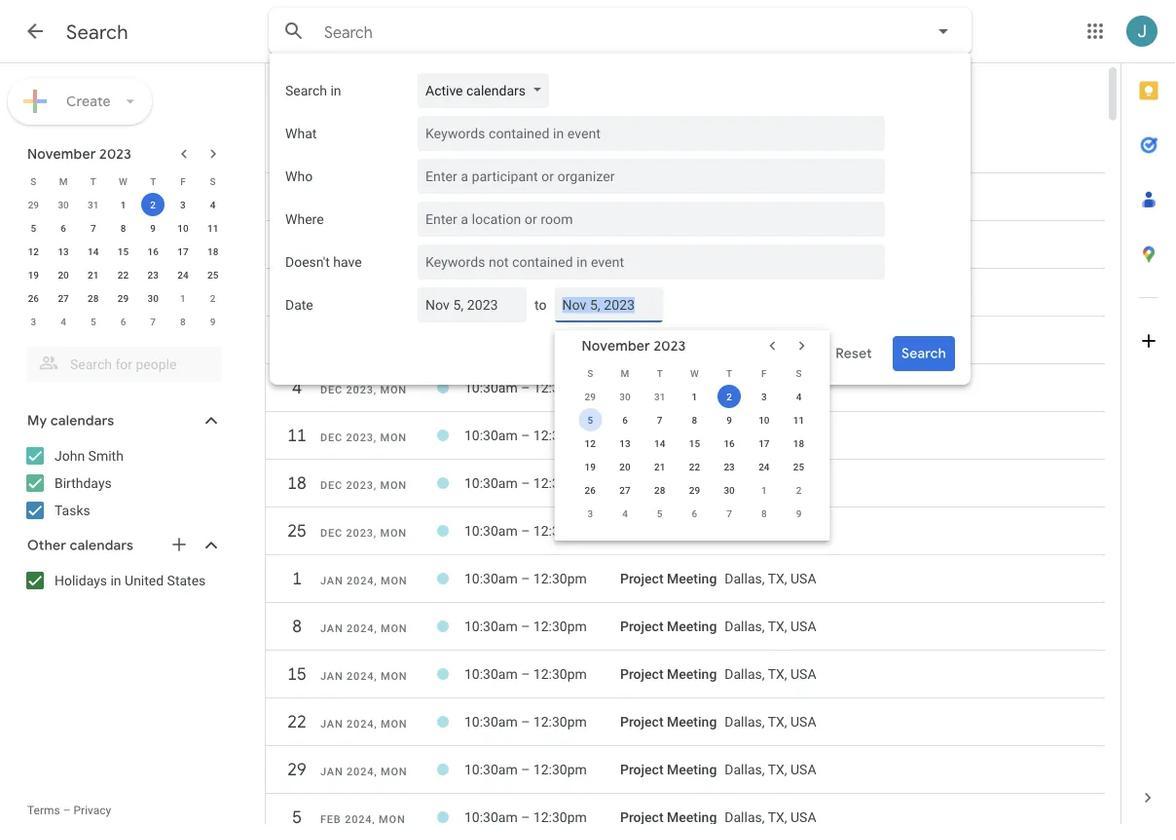 Task type: vqa. For each thing, say whether or not it's contained in the screenshot.


Task type: locate. For each thing, give the bounding box(es) containing it.
4 project from the top
[[621, 236, 664, 253]]

0 horizontal spatial december 8 element
[[171, 310, 195, 333]]

8 10:30am – 12:30pm from the top
[[465, 475, 587, 491]]

20 element
[[52, 263, 75, 286], [614, 455, 637, 478]]

8
[[120, 222, 126, 234], [180, 316, 186, 327], [692, 414, 698, 426], [762, 508, 767, 519], [291, 615, 301, 638]]

1 vertical spatial december 7 element
[[718, 502, 742, 525]]

december 5 element for right 27 element
[[649, 502, 672, 525]]

0 vertical spatial 16 element
[[141, 240, 165, 263]]

15 element
[[112, 240, 135, 263], [683, 432, 707, 455]]

meeting inside 22 row
[[667, 714, 717, 730]]

project meeting button
[[621, 110, 717, 126], [621, 189, 717, 205], [621, 236, 717, 253], [621, 284, 717, 300], [621, 332, 717, 348], [621, 380, 717, 396], [621, 427, 717, 444], [621, 475, 717, 491], [621, 523, 717, 539], [621, 571, 717, 587], [621, 618, 717, 634], [621, 666, 717, 682], [621, 714, 717, 730], [621, 762, 717, 778]]

december 5 element up search for people search box
[[82, 310, 105, 333]]

23 up 25 row
[[724, 461, 735, 473]]

search heading
[[66, 19, 128, 44]]

12 project meeting button from the top
[[621, 666, 717, 682]]

, inside 25 row
[[374, 527, 377, 539]]

2024 inside 29 row
[[347, 766, 374, 778]]

project meeting button for 25
[[621, 523, 717, 539]]

2024 for 15
[[347, 670, 374, 682]]

10:30am inside 29 row
[[465, 762, 518, 778]]

tx, inside 1 row
[[768, 571, 788, 587]]

project up "20" row
[[621, 236, 664, 253]]

1 horizontal spatial 24
[[759, 461, 770, 473]]

f for 2 cell associated with left 27 element
[[180, 175, 186, 187]]

21 up 25 row
[[655, 461, 666, 473]]

meeting inside 15 row
[[667, 666, 717, 682]]

project meeting dallas, tx, usa down 25 row
[[621, 571, 817, 587]]

1 vertical spatial 10
[[178, 222, 189, 234]]

5 jan 2024 , mon from the top
[[321, 766, 408, 778]]

2024 right 15 link
[[347, 670, 374, 682]]

7 10:30am – 12:30pm from the top
[[465, 427, 587, 444]]

12:30pm inside 25 row
[[534, 523, 587, 539]]

12 10:30am from the top
[[465, 666, 518, 682]]

project down 22 row
[[621, 762, 664, 778]]

2024
[[347, 575, 374, 587], [347, 623, 374, 635], [347, 670, 374, 682], [347, 718, 374, 730], [347, 766, 374, 778]]

0 vertical spatial 27 element
[[52, 286, 75, 310]]

0 horizontal spatial december 3 element
[[22, 310, 45, 333]]

11 10:30am – 12:30pm from the top
[[465, 618, 587, 634]]

0 vertical spatial 25
[[207, 269, 219, 281]]

project down 25 row
[[621, 571, 664, 587]]

terms – privacy
[[27, 804, 111, 817]]

4 jan 2024 , mon from the top
[[321, 718, 408, 730]]

10 for 2 cell for right 27 element 10 element
[[759, 414, 770, 426]]

0 horizontal spatial 10 element
[[171, 216, 195, 240]]

0 vertical spatial 10 element
[[171, 216, 195, 240]]

3 12:30pm from the top
[[534, 236, 587, 253]]

mon right "18" link
[[380, 479, 407, 492]]

tx, inside 4 row
[[768, 380, 788, 396]]

22 element
[[112, 263, 135, 286], [683, 455, 707, 478]]

december 4 element up 1 row
[[614, 502, 637, 525]]

usa for 22
[[791, 714, 817, 730]]

1 meeting from the top
[[667, 110, 717, 126]]

november down to date text box
[[582, 337, 651, 355]]

2 for 2 – 4pm
[[465, 141, 472, 157]]

grid containing 30
[[266, 63, 1106, 825]]

project meeting button down 8 row
[[621, 666, 717, 682]]

dallas, inside 15 row
[[725, 666, 765, 682]]

2023
[[347, 83, 374, 95], [99, 145, 132, 163], [654, 337, 686, 355], [346, 384, 374, 396], [346, 432, 374, 444], [346, 479, 374, 492], [346, 527, 374, 539]]

1 12:30pm from the top
[[534, 110, 587, 126]]

4pm
[[488, 141, 515, 157]]

10 project meeting dallas, tx, usa from the top
[[621, 571, 817, 587]]

1 horizontal spatial 24 element
[[753, 455, 776, 478]]

project
[[621, 110, 664, 126], [621, 141, 664, 157], [621, 189, 664, 205], [621, 236, 664, 253], [621, 284, 664, 300], [621, 332, 664, 348], [621, 380, 664, 396], [621, 427, 664, 444], [621, 475, 664, 491], [621, 523, 664, 539], [621, 571, 664, 587], [621, 618, 664, 634], [621, 666, 664, 682], [621, 714, 664, 730], [621, 762, 664, 778]]

0 vertical spatial 18
[[207, 246, 219, 257]]

14
[[88, 246, 99, 257], [655, 437, 666, 449]]

calendars up holidays
[[70, 537, 134, 554]]

1 horizontal spatial 12
[[585, 437, 596, 449]]

calendars up john smith
[[51, 412, 114, 430]]

8 row
[[266, 609, 1106, 654]]

october 30 element for 2 cell associated with left 27 element october 31 element
[[52, 193, 75, 216]]

project meeting dallas, tx, usa for 18
[[621, 475, 817, 491]]

2024 right 1 link
[[347, 575, 374, 587]]

dallas, inside 4 row
[[725, 380, 765, 396]]

terms link
[[27, 804, 60, 817]]

12:30pm inside 29 row
[[534, 762, 587, 778]]

0 horizontal spatial december 5 element
[[82, 310, 105, 333]]

11 tx, from the top
[[768, 618, 788, 634]]

cell for 13
[[621, 229, 1096, 260]]

20
[[58, 269, 69, 281], [287, 281, 306, 303], [620, 461, 631, 473]]

dec inside 18 row
[[321, 479, 343, 492]]

1 vertical spatial 12 element
[[579, 432, 602, 455]]

w
[[119, 175, 128, 187], [691, 367, 699, 379]]

project meeting button down 22 row
[[621, 762, 717, 778]]

project meeting button down "20" row
[[621, 332, 717, 348]]

21 element up search for people search box
[[82, 263, 105, 286]]

usa for 1
[[791, 571, 817, 587]]

1 horizontal spatial december 1 element
[[753, 478, 776, 502]]

project right 5 cell
[[621, 427, 664, 444]]

project meeting button inside 4 row
[[621, 380, 717, 396]]

0 vertical spatial 24
[[178, 269, 189, 281]]

0 horizontal spatial 18
[[207, 246, 219, 257]]

27 element up search for people search box
[[52, 286, 75, 310]]

13
[[287, 233, 306, 256], [58, 246, 69, 257], [620, 437, 631, 449]]

1 vertical spatial 23
[[724, 461, 735, 473]]

meeting
[[667, 110, 717, 126], [667, 189, 717, 205], [667, 236, 717, 253], [667, 284, 717, 300], [667, 332, 717, 348], [667, 380, 717, 396], [667, 427, 717, 444], [667, 475, 717, 491], [667, 523, 717, 539], [667, 571, 717, 587], [667, 618, 717, 634], [667, 666, 717, 682], [667, 714, 717, 730], [667, 762, 717, 778]]

0 vertical spatial 2, today element
[[141, 193, 165, 216]]

29 inside 29 link
[[287, 758, 306, 781]]

, inside 8 row
[[374, 623, 378, 635]]

1 horizontal spatial october 31 element
[[649, 385, 672, 408]]

meeting up "20" row
[[667, 236, 717, 253]]

0 vertical spatial 14 element
[[82, 240, 105, 263]]

project meeting button up "20" row
[[621, 236, 717, 253]]

project meeting button up the project button
[[621, 110, 717, 126]]

in right 30 link
[[331, 82, 342, 98]]

30 link
[[280, 69, 315, 104]]

2024 inside 22 row
[[347, 718, 374, 730]]

, right 15 link
[[374, 670, 378, 682]]

8 project meeting button from the top
[[621, 475, 717, 491]]

–
[[483, 79, 492, 95], [521, 110, 530, 126], [476, 141, 485, 157], [521, 189, 530, 205], [521, 236, 530, 253], [521, 284, 530, 300], [521, 332, 530, 348], [521, 380, 530, 396], [521, 427, 530, 444], [521, 475, 530, 491], [521, 523, 530, 539], [521, 571, 530, 587], [521, 618, 530, 634], [521, 666, 530, 682], [521, 714, 530, 730], [521, 762, 530, 778], [63, 804, 71, 817]]

1
[[120, 199, 126, 210], [180, 292, 186, 304], [692, 391, 698, 402], [762, 484, 767, 496], [291, 567, 301, 590]]

24 element
[[171, 263, 195, 286], [753, 455, 776, 478]]

4 12:30pm from the top
[[534, 284, 587, 300]]

30 row
[[266, 69, 1106, 114]]

november for 2 cell for right 27 element's october 31 element
[[582, 337, 651, 355]]

go back image
[[23, 19, 47, 43]]

1 horizontal spatial 14 element
[[649, 432, 672, 455]]

25
[[207, 269, 219, 281], [794, 461, 805, 473], [287, 520, 306, 542]]

active
[[426, 82, 463, 98]]

12:30pm inside 22 row
[[534, 714, 587, 730]]

1 horizontal spatial 29 element
[[683, 478, 707, 502]]

14 usa from the top
[[791, 762, 817, 778]]

28 up search for people search box
[[88, 292, 99, 304]]

mon inside 18 row
[[380, 479, 407, 492]]

29
[[28, 199, 39, 210], [118, 292, 129, 304], [585, 391, 596, 402], [689, 484, 701, 496], [287, 758, 306, 781]]

22 up 29 link
[[287, 711, 306, 733]]

12:30pm inside 8 row
[[534, 618, 587, 634]]

10:30am – 12:30pm cell for 29
[[465, 754, 621, 785]]

project meeting button down 1 row
[[621, 618, 717, 634]]

project meeting dallas, tx, usa for 1
[[621, 571, 817, 587]]

project meeting dallas, tx, usa down 8 row
[[621, 666, 817, 682]]

13 tx, from the top
[[768, 714, 788, 730]]

row group
[[19, 193, 228, 333], [573, 385, 817, 525]]

10:30am
[[465, 110, 518, 126], [465, 189, 518, 205], [465, 236, 518, 253], [465, 284, 518, 300], [465, 332, 518, 348], [465, 380, 518, 396], [465, 427, 518, 444], [465, 475, 518, 491], [465, 523, 518, 539], [465, 571, 518, 587], [465, 618, 518, 634], [465, 666, 518, 682], [465, 714, 518, 730], [465, 762, 518, 778]]

4 for december 4 element for right 27 element
[[623, 508, 628, 519]]

10:30am inside "20" row
[[465, 284, 518, 300]]

0 horizontal spatial december 6 element
[[112, 310, 135, 333]]

1 horizontal spatial w
[[691, 367, 699, 379]]

3 jan 2024 , mon from the top
[[321, 670, 408, 682]]

meeting for 18
[[667, 475, 717, 491]]

october 29 element
[[22, 193, 45, 216], [579, 385, 602, 408]]

meeting inside 13 row
[[667, 236, 717, 253]]

1 horizontal spatial 21 element
[[649, 455, 672, 478]]

dec right "18" link
[[321, 479, 343, 492]]

, right 8 link
[[374, 623, 378, 635]]

0 vertical spatial december 4 element
[[52, 310, 75, 333]]

9 meeting from the top
[[667, 523, 717, 539]]

20 for left 27 element
[[58, 269, 69, 281]]

11 12:30pm from the top
[[534, 618, 587, 634]]

0 vertical spatial october 31 element
[[82, 193, 105, 216]]

jan 2024 , mon inside 15 row
[[321, 670, 408, 682]]

project meeting dallas, tx, usa inside 13 row
[[621, 236, 817, 253]]

11 usa from the top
[[791, 618, 817, 634]]

5 12:30pm from the top
[[534, 332, 587, 348]]

17 element for 2 cell for right 27 element 10 element
[[753, 432, 776, 455]]

tx,
[[768, 110, 788, 126], [768, 189, 788, 205], [768, 236, 788, 253], [768, 284, 788, 300], [768, 332, 788, 348], [768, 380, 788, 396], [768, 427, 788, 444], [768, 475, 788, 491], [768, 523, 788, 539], [768, 571, 788, 587], [768, 618, 788, 634], [768, 666, 788, 682], [768, 714, 788, 730], [768, 762, 788, 778]]

12:30pm inside 18 row
[[534, 475, 587, 491]]

2 – 4pm
[[465, 141, 515, 157]]

mon inside 25 row
[[380, 527, 407, 539]]

– inside 25 row
[[521, 523, 530, 539]]

2024 right 8 link
[[347, 623, 374, 635]]

13 usa from the top
[[791, 714, 817, 730]]

project meeting dallas, tx, usa inside 1 row
[[621, 571, 817, 587]]

30 element up 25 row
[[718, 478, 742, 502]]

21 element for 14 element related to 20 element related to right 27 element
[[649, 455, 672, 478]]

meeting down 18 row
[[667, 523, 717, 539]]

1 10:30am – 12:30pm from the top
[[465, 110, 587, 126]]

project meeting dallas, tx, usa up "11" row
[[621, 380, 817, 396]]

project meeting dallas, tx, usa inside 15 row
[[621, 666, 817, 682]]

25 element
[[201, 263, 225, 286], [788, 455, 811, 478]]

project meeting button down "11" row
[[621, 475, 717, 491]]

calendars for active calendars
[[467, 82, 526, 98]]

– inside 15 row
[[521, 666, 530, 682]]

, right 25 link
[[374, 527, 377, 539]]

cell inside 15 row
[[621, 659, 1096, 690]]

12:30pm inside "11" row
[[534, 427, 587, 444]]

1 horizontal spatial december 8 element
[[753, 502, 776, 525]]

13 dallas, from the top
[[725, 714, 765, 730]]

project meeting button inside 13 row
[[621, 236, 717, 253]]

3 jan from the top
[[321, 670, 343, 682]]

1 horizontal spatial 25 element
[[788, 455, 811, 478]]

– inside 1 row
[[521, 571, 530, 587]]

meeting inside 29 row
[[667, 762, 717, 778]]

cell inside 29 row
[[621, 754, 1096, 785]]

18 row
[[266, 466, 1106, 511]]

10:30am for 18
[[465, 475, 518, 491]]

10 10:30am – 12:30pm cell from the top
[[465, 563, 621, 594]]

1 for 24 element for the 17 element corresponding to 2 cell for right 27 element 10 element the "december 1" element
[[762, 484, 767, 496]]

1 horizontal spatial 2 cell
[[712, 385, 747, 408]]

project inside 4 row
[[621, 380, 664, 396]]

1 horizontal spatial 13 element
[[614, 432, 637, 455]]

2
[[465, 141, 472, 157], [150, 199, 156, 210], [210, 292, 216, 304], [727, 391, 733, 402], [797, 484, 802, 496]]

1 vertical spatial 13 element
[[614, 432, 637, 455]]

10:30am – 12:30pm for 15
[[465, 666, 587, 682]]

project meeting dallas, tx, usa
[[621, 110, 817, 126], [621, 189, 817, 205], [621, 236, 817, 253], [621, 284, 817, 300], [621, 332, 817, 348], [621, 380, 817, 396], [621, 427, 817, 444], [621, 475, 817, 491], [621, 523, 817, 539], [621, 571, 817, 587], [621, 618, 817, 634], [621, 666, 817, 682], [621, 714, 817, 730], [621, 762, 817, 778]]

21
[[88, 269, 99, 281], [655, 461, 666, 473]]

17
[[178, 246, 189, 257], [759, 437, 770, 449]]

22
[[118, 269, 129, 281], [689, 461, 701, 473], [287, 711, 306, 733]]

m down create 'popup button' in the top left of the page
[[59, 175, 68, 187]]

project for 13
[[621, 236, 664, 253]]

1 tx, from the top
[[768, 110, 788, 126]]

11am
[[496, 79, 530, 95]]

dec 2023 , mon inside 18 row
[[321, 479, 407, 492]]

5 10:30am from the top
[[465, 332, 518, 348]]

11 10:30am – 12:30pm cell from the top
[[465, 611, 621, 642]]

project button
[[621, 141, 664, 157]]

0 horizontal spatial 14 element
[[82, 240, 105, 263]]

usa inside 29 row
[[791, 762, 817, 778]]

project meeting dallas, tx, usa down 4 row
[[621, 427, 817, 444]]

11 meeting from the top
[[667, 618, 717, 634]]

row
[[19, 170, 228, 193], [266, 179, 1106, 224], [19, 193, 228, 216], [19, 216, 228, 240], [19, 240, 228, 263], [19, 263, 228, 286], [19, 286, 228, 310], [19, 310, 228, 333], [266, 324, 1106, 356], [573, 361, 817, 385], [573, 385, 817, 408], [573, 408, 817, 432], [573, 432, 817, 455], [573, 455, 817, 478], [573, 478, 817, 502], [573, 502, 817, 525], [266, 800, 1106, 825]]

1 vertical spatial 21 element
[[649, 455, 672, 478]]

usa for 4
[[791, 380, 817, 396]]

Enter a participant or organizer text field
[[426, 159, 870, 194]]

project inside "20" row
[[621, 284, 664, 300]]

0 horizontal spatial 10
[[178, 222, 189, 234]]

november for 2 cell associated with left 27 element october 31 element
[[27, 145, 96, 163]]

10:30am inside 22 row
[[465, 714, 518, 730]]

other calendars
[[27, 537, 134, 554]]

date
[[285, 297, 314, 313]]

project down 18 row
[[621, 523, 664, 539]]

4 10:30am from the top
[[465, 284, 518, 300]]

27 element
[[52, 286, 75, 310], [614, 478, 637, 502]]

12
[[28, 246, 39, 257], [585, 437, 596, 449]]

, inside "11" row
[[374, 432, 377, 444]]

8 project meeting dallas, tx, usa from the top
[[621, 475, 817, 491]]

18 element for 25 element associated with december 2 element associated with the 17 element corresponding to 2 cell for right 27 element 10 element
[[788, 432, 811, 455]]

, inside 18 row
[[374, 479, 377, 492]]

1 vertical spatial 2, today element
[[718, 385, 742, 408]]

12:30pm for 13
[[534, 236, 587, 253]]

1 dallas, from the top
[[725, 110, 765, 126]]

meeting for 15
[[667, 666, 717, 682]]

0 vertical spatial 21
[[88, 269, 99, 281]]

project meeting button down the keywords not contained in event text field
[[621, 284, 717, 300]]

0 horizontal spatial 30 element
[[141, 286, 165, 310]]

october 31 element for 2 cell associated with left 27 element
[[82, 193, 105, 216]]

3 meeting from the top
[[667, 236, 717, 253]]

7 project from the top
[[621, 380, 664, 396]]

23 element up 25 row
[[718, 455, 742, 478]]

jan right 15 link
[[321, 670, 343, 682]]

2023 inside 4 row
[[346, 384, 374, 396]]

11
[[207, 222, 219, 234], [794, 414, 805, 426], [287, 424, 306, 447]]

30 element
[[141, 286, 165, 310], [718, 478, 742, 502]]

1 vertical spatial december 6 element
[[683, 502, 707, 525]]

dec for 11
[[321, 432, 343, 444]]

12:30pm for 11
[[534, 427, 587, 444]]

1 horizontal spatial december 3 element
[[579, 502, 602, 525]]

1 vertical spatial 24 element
[[753, 455, 776, 478]]

1 horizontal spatial 31
[[655, 391, 666, 402]]

0 horizontal spatial 2, today element
[[141, 193, 165, 216]]

28 for the december 5 "element" corresponding to right 27 element
[[655, 484, 666, 496]]

calendars for my calendars
[[51, 412, 114, 430]]

2023 right 4 link
[[346, 384, 374, 396]]

0 horizontal spatial 18 element
[[201, 240, 225, 263]]

cell inside 1 row
[[621, 563, 1096, 594]]

0 horizontal spatial 26 element
[[22, 286, 45, 310]]

8 usa from the top
[[791, 475, 817, 491]]

7 dallas, from the top
[[725, 427, 765, 444]]

dallas, for 25
[[725, 523, 765, 539]]

9 dallas, from the top
[[725, 523, 765, 539]]

jan 2024 , mon
[[321, 575, 408, 587], [321, 623, 408, 635], [321, 670, 408, 682], [321, 718, 408, 730], [321, 766, 408, 778]]

19
[[28, 269, 39, 281], [585, 461, 596, 473]]

13 row
[[266, 227, 1106, 272]]

dec 2023 , mon right 4 link
[[321, 384, 407, 396]]

2 for 2, today element associated with 2 cell associated with left 27 element
[[150, 199, 156, 210]]

december 8 element
[[171, 310, 195, 333], [753, 502, 776, 525]]

9 tx, from the top
[[768, 523, 788, 539]]

0 horizontal spatial november 2023 grid
[[19, 170, 228, 333]]

0 horizontal spatial december 7 element
[[141, 310, 165, 333]]

usa
[[791, 110, 817, 126], [791, 189, 817, 205], [791, 236, 817, 253], [791, 284, 817, 300], [791, 332, 817, 348], [791, 380, 817, 396], [791, 427, 817, 444], [791, 475, 817, 491], [791, 523, 817, 539], [791, 571, 817, 587], [791, 618, 817, 634], [791, 666, 817, 682], [791, 714, 817, 730], [791, 762, 817, 778]]

cell inside "20" row
[[621, 277, 1096, 308]]

Search for people text field
[[39, 347, 210, 382]]

1 dec 2023 , mon from the top
[[321, 384, 407, 396]]

0 vertical spatial november
[[27, 145, 96, 163]]

3 10:30am – 12:30pm cell from the top
[[465, 229, 621, 260]]

3 dec 2023 , mon from the top
[[321, 479, 407, 492]]

project meeting dallas, tx, usa down 22 row
[[621, 762, 817, 778]]

10 element
[[171, 216, 195, 240], [753, 408, 776, 432]]

0 horizontal spatial 22 element
[[112, 263, 135, 286]]

usa for 20
[[791, 284, 817, 300]]

4
[[210, 199, 216, 210], [61, 316, 66, 327], [291, 377, 301, 399], [797, 391, 802, 402], [623, 508, 628, 519]]

21 up search for people search box
[[88, 269, 99, 281]]

1 vertical spatial 19 element
[[579, 455, 602, 478]]

project meeting button inside 8 row
[[621, 618, 717, 634]]

f for 2 cell for right 27 element
[[762, 367, 767, 379]]

project inside 8 row
[[621, 618, 664, 634]]

mon for 29
[[381, 766, 408, 778]]

4 usa from the top
[[791, 284, 817, 300]]

november 2023 for 2 cell associated with left 27 element october 31 element
[[27, 145, 132, 163]]

1 vertical spatial 26 element
[[579, 478, 602, 502]]

s
[[31, 175, 36, 187], [210, 175, 216, 187], [588, 367, 594, 379], [796, 367, 802, 379]]

10 10:30am from the top
[[465, 571, 518, 587]]

11 project meeting button from the top
[[621, 618, 717, 634]]

0 horizontal spatial december 2 element
[[201, 286, 225, 310]]

7 12:30pm from the top
[[534, 427, 587, 444]]

10:30am inside "11" row
[[465, 427, 518, 444]]

project meeting button inside 18 row
[[621, 475, 717, 491]]

1 horizontal spatial 21
[[655, 461, 666, 473]]

0 horizontal spatial search
[[66, 19, 128, 44]]

1 horizontal spatial 17 element
[[753, 432, 776, 455]]

tx, for 29
[[768, 762, 788, 778]]

11 element
[[201, 216, 225, 240], [788, 408, 811, 432]]

cell inside "11" row
[[621, 420, 1096, 451]]

,
[[374, 384, 377, 396], [374, 432, 377, 444], [374, 479, 377, 492], [374, 527, 377, 539], [374, 575, 378, 587], [374, 623, 378, 635], [374, 670, 378, 682], [374, 718, 378, 730], [374, 766, 378, 778]]

18 element
[[201, 240, 225, 263], [788, 432, 811, 455]]

jan 2024 , mon right 1 link
[[321, 575, 408, 587]]

14 project from the top
[[621, 714, 664, 730]]

project inside 22 row
[[621, 714, 664, 730]]

cell for 8
[[621, 611, 1096, 642]]

11 for 2 cell for right 27 element 10 element
[[794, 414, 805, 426]]

26 element
[[22, 286, 45, 310], [579, 478, 602, 502]]

1 vertical spatial w
[[691, 367, 699, 379]]

30 element for december 7 element for right 27 element
[[718, 478, 742, 502]]

1 vertical spatial december 8 element
[[753, 502, 776, 525]]

0 vertical spatial w
[[119, 175, 128, 187]]

project meeting button inside 29 row
[[621, 762, 717, 778]]

13 project from the top
[[621, 666, 664, 682]]

december 4 element
[[52, 310, 75, 333], [614, 502, 637, 525]]

mon inside 29 row
[[381, 766, 408, 778]]

, inside 29 row
[[374, 766, 378, 778]]

12:30pm inside 15 row
[[534, 666, 587, 682]]

10:30am – 12:30pm
[[465, 110, 587, 126], [465, 189, 587, 205], [465, 236, 587, 253], [465, 284, 587, 300], [465, 332, 587, 348], [465, 380, 587, 396], [465, 427, 587, 444], [465, 475, 587, 491], [465, 523, 587, 539], [465, 571, 587, 587], [465, 618, 587, 634], [465, 666, 587, 682], [465, 714, 587, 730], [465, 762, 587, 778]]

mon
[[380, 384, 407, 396], [380, 432, 407, 444], [380, 479, 407, 492], [380, 527, 407, 539], [381, 575, 408, 587], [381, 623, 408, 635], [381, 670, 408, 682], [381, 718, 408, 730], [381, 766, 408, 778]]

18 element for 25 element corresponding to december 2 element related to 2 cell associated with left 27 element 10 element's the 17 element
[[201, 240, 225, 263]]

project meeting button inside "11" row
[[621, 427, 717, 444]]

1 horizontal spatial 15
[[287, 663, 306, 685]]

7 project meeting dallas, tx, usa from the top
[[621, 427, 817, 444]]

0 vertical spatial calendars
[[467, 82, 526, 98]]

10
[[465, 79, 480, 95], [178, 222, 189, 234], [759, 414, 770, 426]]

jan 2024 , mon right 8 link
[[321, 623, 408, 635]]

1 jan from the top
[[321, 575, 343, 587]]

None search field
[[269, 8, 972, 541], [0, 339, 242, 382], [269, 8, 972, 541]]

november 2023 grid
[[19, 170, 228, 333], [573, 361, 817, 525]]

jan right 8 link
[[321, 623, 343, 635]]

project meeting button down 15 row
[[621, 714, 717, 730]]

meeting up "11" row
[[667, 380, 717, 396]]

project for 15
[[621, 666, 664, 682]]

0 horizontal spatial november
[[27, 145, 96, 163]]

21 element up 25 row
[[649, 455, 672, 478]]

project inside 15 row
[[621, 666, 664, 682]]

december 7 element
[[141, 310, 165, 333], [718, 502, 742, 525]]

john
[[55, 448, 85, 464]]

0 vertical spatial 24 element
[[171, 263, 195, 286]]

5 10:30am – 12:30pm cell from the top
[[465, 324, 621, 356]]

december 2 element
[[201, 286, 225, 310], [788, 478, 811, 502]]

10 element for 2 cell associated with left 27 element
[[171, 216, 195, 240]]

search
[[66, 19, 128, 44], [285, 82, 327, 98]]

dec for 4
[[321, 384, 343, 396]]

, right 22 link
[[374, 718, 378, 730]]

october 30 element
[[52, 193, 75, 216], [614, 385, 637, 408]]

6 10:30am from the top
[[465, 380, 518, 396]]

20 row
[[266, 275, 1106, 320]]

1 vertical spatial 25
[[794, 461, 805, 473]]

16 element
[[141, 240, 165, 263], [718, 432, 742, 455]]

23 element
[[141, 263, 165, 286], [718, 455, 742, 478]]

usa inside 1 row
[[791, 571, 817, 587]]

search image
[[275, 12, 314, 51]]

december 3 element
[[22, 310, 45, 333], [579, 502, 602, 525]]

0 horizontal spatial 24
[[178, 269, 189, 281]]

mon right 22 link
[[381, 718, 408, 730]]

in
[[331, 82, 342, 98], [111, 572, 121, 588]]

w down create 'popup button' in the top left of the page
[[119, 175, 128, 187]]

project meeting dallas, tx, usa for 29
[[621, 762, 817, 778]]

28
[[88, 292, 99, 304], [655, 484, 666, 496]]

dec right 4 link
[[321, 384, 343, 396]]

mon right 29 link
[[381, 766, 408, 778]]

13 project meeting dallas, tx, usa from the top
[[621, 714, 817, 730]]

0 horizontal spatial december 1 element
[[171, 286, 195, 310]]

30
[[287, 76, 306, 98], [58, 199, 69, 210], [148, 292, 159, 304], [620, 391, 631, 402], [724, 484, 735, 496]]

0 vertical spatial 26 element
[[22, 286, 45, 310]]

dec 2023 , mon
[[321, 384, 407, 396], [321, 432, 407, 444], [321, 479, 407, 492], [321, 527, 407, 539]]

, right 1 link
[[374, 575, 378, 587]]

5
[[31, 222, 36, 234], [91, 316, 96, 327], [588, 414, 593, 426], [657, 508, 663, 519]]

project meeting button down 4 row
[[621, 427, 717, 444]]

add other calendars image
[[170, 535, 189, 554]]

1 horizontal spatial october 30 element
[[614, 385, 637, 408]]

1 usa from the top
[[791, 110, 817, 126]]

13 link
[[280, 227, 315, 262]]

0 vertical spatial 23
[[148, 269, 159, 281]]

23 element up search for people search box
[[141, 263, 165, 286]]

jan inside 29 row
[[321, 766, 343, 778]]

10 12:30pm from the top
[[534, 571, 587, 587]]

dec 2023 , mon inside "11" row
[[321, 432, 407, 444]]

14 12:30pm from the top
[[534, 762, 587, 778]]

birthdays
[[55, 475, 112, 491]]

0 horizontal spatial 13
[[58, 246, 69, 257]]

14 element
[[82, 240, 105, 263], [649, 432, 672, 455]]

20 element for left 27 element
[[52, 263, 75, 286]]

my calendars list
[[4, 440, 242, 526]]

28 up 25 row
[[655, 484, 666, 496]]

december 6 element
[[112, 310, 135, 333], [683, 502, 707, 525]]

22 up 25 row
[[689, 461, 701, 473]]

10:30am – 12:30pm for 20
[[465, 284, 587, 300]]

, for 8
[[374, 623, 378, 635]]

21 element for 14 element for 20 element for left 27 element
[[82, 263, 105, 286]]

12 10:30am – 12:30pm cell from the top
[[465, 659, 621, 690]]

25 for december 2 element associated with the 17 element corresponding to 2 cell for right 27 element 10 element
[[794, 461, 805, 473]]

10 tx, from the top
[[768, 571, 788, 587]]

14 project meeting button from the top
[[621, 762, 717, 778]]

10:30am – 12:30pm cell
[[465, 102, 621, 133], [465, 181, 621, 212], [465, 229, 621, 260], [465, 277, 621, 308], [465, 324, 621, 356], [465, 372, 621, 403], [465, 420, 621, 451], [465, 468, 621, 499], [465, 515, 621, 547], [465, 563, 621, 594], [465, 611, 621, 642], [465, 659, 621, 690], [465, 706, 621, 738], [465, 754, 621, 785]]

– for 1
[[521, 571, 530, 587]]

10:30am – 12:30pm cell for 15
[[465, 659, 621, 690]]

18
[[207, 246, 219, 257], [794, 437, 805, 449], [287, 472, 306, 494]]

in left united
[[111, 572, 121, 588]]

project inside 18 row
[[621, 475, 664, 491]]

project meeting button down 25 row
[[621, 571, 717, 587]]

4 2024 from the top
[[347, 718, 374, 730]]

1 horizontal spatial 22 element
[[683, 455, 707, 478]]

december 5 element
[[82, 310, 105, 333], [649, 502, 672, 525]]

10:30am inside 1 row
[[465, 571, 518, 587]]

project for 1
[[621, 571, 664, 587]]

meeting down 4 row
[[667, 427, 717, 444]]

12:30pm for 1
[[534, 571, 587, 587]]

13 element
[[52, 240, 75, 263], [614, 432, 637, 455]]

december 2 element for the 17 element corresponding to 2 cell for right 27 element 10 element
[[788, 478, 811, 502]]

10 project meeting button from the top
[[621, 571, 717, 587]]

cell for 15
[[621, 659, 1096, 690]]

jan 2024 , mon inside 29 row
[[321, 766, 408, 778]]

project meeting dallas, tx, usa inside "20" row
[[621, 284, 817, 300]]

12:30pm
[[534, 110, 587, 126], [534, 189, 587, 205], [534, 236, 587, 253], [534, 284, 587, 300], [534, 332, 587, 348], [534, 380, 587, 396], [534, 427, 587, 444], [534, 475, 587, 491], [534, 523, 587, 539], [534, 571, 587, 587], [534, 618, 587, 634], [534, 666, 587, 682], [534, 714, 587, 730], [534, 762, 587, 778]]

6
[[61, 222, 66, 234], [120, 316, 126, 327], [623, 414, 628, 426], [692, 508, 698, 519]]

0 vertical spatial november 2023
[[27, 145, 132, 163]]

usa inside 4 row
[[791, 380, 817, 396]]

dec 2023 , mon right the "11" link
[[321, 432, 407, 444]]

25 row
[[266, 513, 1106, 558]]

12:30pm inside 1 row
[[534, 571, 587, 587]]

0 vertical spatial 16
[[148, 246, 159, 257]]

8 project from the top
[[621, 427, 664, 444]]

mon right 15 link
[[381, 670, 408, 682]]

22 element up 25 row
[[683, 455, 707, 478]]

project up "11" row
[[621, 380, 664, 396]]

dallas, inside 18 row
[[725, 475, 765, 491]]

0 vertical spatial 19 element
[[22, 263, 45, 286]]

10 inside 10 – 11am cell
[[465, 79, 480, 95]]

1 horizontal spatial 18 element
[[788, 432, 811, 455]]

1 horizontal spatial search
[[285, 82, 327, 98]]

project down to date text box
[[621, 332, 664, 348]]

30 element for december 7 element associated with left 27 element
[[141, 286, 165, 310]]

meeting up 13 row
[[667, 189, 717, 205]]

2 vertical spatial 15
[[287, 663, 306, 685]]

calendars
[[467, 82, 526, 98], [51, 412, 114, 430], [70, 537, 134, 554]]

project up the project button
[[621, 110, 664, 126]]

1 horizontal spatial 11 element
[[788, 408, 811, 432]]

0 vertical spatial 27
[[58, 292, 69, 304]]

states
[[167, 572, 206, 588]]

1 horizontal spatial 16
[[724, 437, 735, 449]]

december 3 element down 5 cell
[[579, 502, 602, 525]]

search right go back icon
[[66, 19, 128, 44]]

31
[[88, 199, 99, 210], [655, 391, 666, 402]]

17 element
[[171, 240, 195, 263], [753, 432, 776, 455]]

, inside 1 row
[[374, 575, 378, 587]]

usa inside "20" row
[[791, 284, 817, 300]]

cell inside 8 row
[[621, 611, 1096, 642]]

23
[[148, 269, 159, 281], [724, 461, 735, 473]]

9 10:30am from the top
[[465, 523, 518, 539]]

2 dallas, from the top
[[725, 189, 765, 205]]

1 vertical spatial search
[[285, 82, 327, 98]]

project meeting dallas, tx, usa inside 8 row
[[621, 618, 817, 634]]

dallas, inside 8 row
[[725, 618, 765, 634]]

2 cell
[[138, 193, 168, 216], [712, 385, 747, 408]]

mon for 18
[[380, 479, 407, 492]]

28 element
[[82, 286, 105, 310], [649, 478, 672, 502]]

10:30am inside 8 row
[[465, 618, 518, 634]]

cell
[[621, 71, 1096, 102], [621, 102, 1096, 133], [621, 181, 1096, 212], [621, 229, 1096, 260], [621, 277, 1096, 308], [621, 324, 1096, 356], [621, 372, 1096, 403], [621, 420, 1096, 451], [621, 468, 1096, 499], [621, 515, 1096, 547], [621, 563, 1096, 594], [621, 611, 1096, 642], [621, 659, 1096, 690], [621, 706, 1096, 738], [621, 754, 1096, 785], [465, 802, 621, 825], [621, 802, 1096, 825]]

14 dallas, from the top
[[725, 762, 765, 778]]

10:30am – 12:30pm cell for 4
[[465, 372, 621, 403]]

16
[[148, 246, 159, 257], [724, 437, 735, 449]]

dec 2023 , mon right 25 link
[[321, 527, 407, 539]]

t
[[90, 175, 96, 187], [150, 175, 156, 187], [657, 367, 663, 379], [727, 367, 733, 379]]

Keywords contained in event text field
[[426, 116, 870, 151]]

project inside 1 row
[[621, 571, 664, 587]]

29 element up 25 row
[[683, 478, 707, 502]]

0 vertical spatial 22 element
[[112, 263, 135, 286]]

dec
[[321, 384, 343, 396], [321, 432, 343, 444], [321, 479, 343, 492], [321, 527, 343, 539]]

what
[[285, 125, 317, 141]]

2 2024 from the top
[[347, 623, 374, 635]]

13 10:30am – 12:30pm from the top
[[465, 714, 587, 730]]

13 12:30pm from the top
[[534, 714, 587, 730]]

22 row
[[266, 704, 1106, 749]]

grid
[[266, 63, 1106, 825]]

december 4 element up search for people search box
[[52, 310, 75, 333]]

29 row
[[266, 752, 1106, 797]]

24 for december 7 element associated with left 27 element
[[178, 269, 189, 281]]

project meeting dallas, tx, usa down "20" row
[[621, 332, 817, 348]]

m down to date text box
[[621, 367, 630, 379]]

f
[[180, 175, 186, 187], [762, 367, 767, 379]]

calendars right active
[[467, 82, 526, 98]]

8 10:30am from the top
[[465, 475, 518, 491]]

29 element
[[112, 286, 135, 310], [683, 478, 707, 502]]

cell for 20
[[621, 277, 1096, 308]]

25 element for december 2 element associated with the 17 element corresponding to 2 cell for right 27 element 10 element
[[788, 455, 811, 478]]

project meeting button for 22
[[621, 714, 717, 730]]

5 cell
[[573, 408, 608, 432]]

2 jan from the top
[[321, 623, 343, 635]]

dallas, inside 1 row
[[725, 571, 765, 587]]

16 for 2 cell for right 27 element
[[724, 437, 735, 449]]

0 horizontal spatial 11
[[207, 222, 219, 234]]

21 element
[[82, 263, 105, 286], [649, 455, 672, 478]]

project meeting dallas, tx, usa inside 29 row
[[621, 762, 817, 778]]

13 10:30am – 12:30pm cell from the top
[[465, 706, 621, 738]]

1 dec from the top
[[321, 384, 343, 396]]

6 12:30pm from the top
[[534, 380, 587, 396]]

tab list
[[1122, 63, 1176, 771]]

meeting inside "20" row
[[667, 284, 717, 300]]

20 link
[[280, 275, 315, 310]]

1 horizontal spatial 14
[[655, 437, 666, 449]]

2 horizontal spatial 10
[[759, 414, 770, 426]]

30 element up search for people search box
[[141, 286, 165, 310]]

project meeting dallas, tx, usa down 13 row
[[621, 284, 817, 300]]

10:30am inside 18 row
[[465, 475, 518, 491]]

dallas, inside 29 row
[[725, 762, 765, 778]]

project down the keywords not contained in event text field
[[621, 284, 664, 300]]

, right 29 link
[[374, 766, 378, 778]]

9
[[150, 222, 156, 234], [210, 316, 216, 327], [727, 414, 733, 426], [797, 508, 802, 519]]

2024 for 1
[[347, 575, 374, 587]]

my
[[27, 412, 47, 430]]

12:30pm for 8
[[534, 618, 587, 634]]

8 12:30pm from the top
[[534, 475, 587, 491]]

19 for right 27 element 19 element
[[585, 461, 596, 473]]

12 12:30pm from the top
[[534, 666, 587, 682]]

1 vertical spatial 14
[[655, 437, 666, 449]]

meeting down "11" row
[[667, 475, 717, 491]]

6 dallas, from the top
[[725, 380, 765, 396]]

meeting down 13 row
[[667, 284, 717, 300]]

30 row group
[[266, 69, 1106, 173]]

3 project meeting dallas, tx, usa from the top
[[621, 236, 817, 253]]

dec 2023 , mon for 18
[[321, 479, 407, 492]]

10 usa from the top
[[791, 571, 817, 587]]

23 for 30 element corresponding to december 7 element associated with left 27 element
[[148, 269, 159, 281]]

1 vertical spatial 30 element
[[718, 478, 742, 502]]

1 vertical spatial f
[[762, 367, 767, 379]]

project meeting dallas, tx, usa inside 4 row
[[621, 380, 817, 396]]

october 29 element for 2 cell associated with left 27 element october 31 element's october 30 element
[[22, 193, 45, 216]]

2024 for 29
[[347, 766, 374, 778]]

0 horizontal spatial 25 element
[[201, 263, 225, 286]]

jan 2024 , mon right 22 link
[[321, 718, 408, 730]]

1 horizontal spatial 17
[[759, 437, 770, 449]]

m for 2 cell for right 27 element's october 31 element
[[621, 367, 630, 379]]

dec 2023 , mon inside 4 row
[[321, 384, 407, 396]]

12:30pm for 22
[[534, 714, 587, 730]]

4 10:30am – 12:30pm cell from the top
[[465, 277, 621, 308]]

mon for 22
[[381, 718, 408, 730]]

26
[[28, 292, 39, 304], [585, 484, 596, 496]]

jan 2024 , mon right 15 link
[[321, 670, 408, 682]]

project meeting button inside 1 row
[[621, 571, 717, 587]]

2 horizontal spatial 25
[[794, 461, 805, 473]]

1 horizontal spatial december 7 element
[[718, 502, 742, 525]]

2 for 2, today element related to 2 cell for right 27 element
[[727, 391, 733, 402]]

28 element up 25 row
[[649, 478, 672, 502]]

7 project meeting button from the top
[[621, 427, 717, 444]]

7 tx, from the top
[[768, 427, 788, 444]]

jan
[[321, 575, 343, 587], [321, 623, 343, 635], [321, 670, 343, 682], [321, 718, 343, 730], [321, 766, 343, 778]]

meeting up enter a participant or organizer 'text box' at the top
[[667, 110, 717, 126]]

project meeting dallas, tx, usa inside "11" row
[[621, 427, 817, 444]]

cell inside 18 row
[[621, 468, 1096, 499]]

jan 2024 , mon right 29 link
[[321, 766, 408, 778]]

december 9 element
[[201, 310, 225, 333], [788, 502, 811, 525]]

jan right 22 link
[[321, 718, 343, 730]]

10:30am inside 13 row
[[465, 236, 518, 253]]

december 1 element
[[171, 286, 195, 310], [753, 478, 776, 502]]

15
[[118, 246, 129, 257], [689, 437, 701, 449], [287, 663, 306, 685]]

4 dec from the top
[[321, 527, 343, 539]]

13 for 13 link
[[287, 233, 306, 256]]

1 horizontal spatial 20
[[287, 281, 306, 303]]

19 element
[[22, 263, 45, 286], [579, 455, 602, 478]]

search up what on the left top
[[285, 82, 327, 98]]

my calendars button
[[4, 405, 242, 436]]

w for 2 cell for right 27 element
[[691, 367, 699, 379]]

meeting down "20" row
[[667, 332, 717, 348]]

meeting inside 4 row
[[667, 380, 717, 396]]

1 horizontal spatial november
[[582, 337, 651, 355]]

0 vertical spatial 2 cell
[[138, 193, 168, 216]]

project meeting button up "11" row
[[621, 380, 717, 396]]

27
[[58, 292, 69, 304], [620, 484, 631, 496]]

12 element
[[22, 240, 45, 263], [579, 432, 602, 455]]

23 up search for people search box
[[148, 269, 159, 281]]

november 2023 for 2 cell for right 27 element's october 31 element
[[582, 337, 686, 355]]

15 for 2 cell associated with left 27 element 10 element 16 element "22" "element"
[[118, 246, 129, 257]]

, right 4 link
[[374, 384, 377, 396]]

0 vertical spatial 10
[[465, 79, 480, 95]]

2023 right oct
[[347, 83, 374, 95]]

project meeting dallas, tx, usa down 15 row
[[621, 714, 817, 730]]

9 project from the top
[[621, 475, 664, 491]]

0 horizontal spatial 19
[[28, 269, 39, 281]]

10:30am – 12:30pm inside 1 row
[[465, 571, 587, 587]]

october 31 element
[[82, 193, 105, 216], [649, 385, 672, 408]]

project inside 25 row
[[621, 523, 664, 539]]

m for 2 cell associated with left 27 element october 31 element
[[59, 175, 68, 187]]

24
[[178, 269, 189, 281], [759, 461, 770, 473]]

12:30pm for 29
[[534, 762, 587, 778]]

3
[[180, 199, 186, 210], [31, 316, 36, 327], [762, 391, 767, 402], [588, 508, 593, 519]]

9 project meeting dallas, tx, usa from the top
[[621, 523, 817, 539]]

, inside 22 row
[[374, 718, 378, 730]]

3 10:30am from the top
[[465, 236, 518, 253]]

john smith
[[55, 448, 124, 464]]

2, today element
[[141, 193, 165, 216], [718, 385, 742, 408]]

– inside 18 row
[[521, 475, 530, 491]]

jan for 29
[[321, 766, 343, 778]]

jan 2024 , mon inside 22 row
[[321, 718, 408, 730]]

holidays in united states
[[55, 572, 206, 588]]

– inside 13 row
[[521, 236, 530, 253]]



Task type: describe. For each thing, give the bounding box(es) containing it.
18 inside row
[[287, 472, 306, 494]]

2 10:30am – 12:30pm cell from the top
[[465, 181, 621, 212]]

15 inside row
[[287, 663, 306, 685]]

to
[[535, 297, 547, 313]]

search in
[[285, 82, 342, 98]]

december 3 element for 26 element associated with right 27 element 19 element
[[579, 502, 602, 525]]

doesn't have
[[285, 254, 362, 270]]

4 row
[[266, 370, 1106, 415]]

0 horizontal spatial 27 element
[[52, 286, 75, 310]]

oct 2023
[[321, 83, 374, 95]]

tx, for 4
[[768, 380, 788, 396]]

19 element for right 27 element
[[579, 455, 602, 478]]

terms
[[27, 804, 60, 817]]

1 project from the top
[[621, 110, 664, 126]]

12:30pm for 15
[[534, 666, 587, 682]]

15 row
[[266, 657, 1106, 701]]

Search text field
[[324, 22, 878, 42]]

10:30am – 12:30pm for 13
[[465, 236, 587, 253]]

22 link
[[280, 704, 315, 739]]

mon for 15
[[381, 670, 408, 682]]

18 link
[[280, 466, 315, 501]]

16 for 2 cell associated with left 27 element
[[148, 246, 159, 257]]

tx, for 13
[[768, 236, 788, 253]]

1 project meeting button from the top
[[621, 110, 717, 126]]

meeting inside 30 row group
[[667, 110, 717, 126]]

privacy
[[74, 804, 111, 817]]

tx, for 8
[[768, 618, 788, 634]]

2023 inside 25 row
[[346, 527, 374, 539]]

1 link
[[280, 561, 315, 596]]

4 link
[[280, 370, 315, 405]]

search options image
[[925, 12, 964, 51]]

2 for december 2 element related to 2 cell associated with left 27 element 10 element's the 17 element
[[210, 292, 216, 304]]

10:30am – 12:30pm for 11
[[465, 427, 587, 444]]

cell for 22
[[621, 706, 1096, 738]]

dallas, for 29
[[725, 762, 765, 778]]

1 horizontal spatial 27 element
[[614, 478, 637, 502]]

tasks
[[55, 502, 90, 518]]

who
[[285, 168, 313, 184]]

19 element for left 27 element
[[22, 263, 45, 286]]

2023 inside "11" row
[[346, 432, 374, 444]]

have
[[333, 254, 362, 270]]

25 element for december 2 element related to 2 cell associated with left 27 element 10 element's the 17 element
[[201, 263, 225, 286]]

27 for december 4 element for right 27 element
[[620, 484, 631, 496]]

25 inside row
[[287, 520, 306, 542]]

10:30am – 12:30pm cell for 25
[[465, 515, 621, 547]]

10:30am for 1
[[465, 571, 518, 587]]

2023 down create
[[99, 145, 132, 163]]

14 element for 20 element related to right 27 element
[[649, 432, 672, 455]]

2 cell for right 27 element
[[712, 385, 747, 408]]

where
[[285, 211, 324, 227]]

0 vertical spatial november 2023 grid
[[19, 170, 228, 333]]

5 usa from the top
[[791, 332, 817, 348]]

dallas, for 11
[[725, 427, 765, 444]]

usa for 8
[[791, 618, 817, 634]]

project for 18
[[621, 475, 664, 491]]

5 inside cell
[[588, 414, 593, 426]]

12 element for left 27 element 19 element
[[22, 240, 45, 263]]

10 – 11am cell
[[465, 71, 621, 102]]

17 for the 17 element corresponding to 2 cell for right 27 element 10 element
[[759, 437, 770, 449]]

2 – 4pm cell
[[465, 133, 621, 165]]

– for 4
[[521, 380, 530, 396]]

usa for 15
[[791, 666, 817, 682]]

2 tx, from the top
[[768, 189, 788, 205]]

2023 inside the 30 row
[[347, 83, 374, 95]]

5 project meeting dallas, tx, usa from the top
[[621, 332, 817, 348]]

25 link
[[280, 513, 315, 548]]

2023 up 4 row
[[654, 337, 686, 355]]

project for 4
[[621, 380, 664, 396]]

10:30am for 8
[[465, 618, 518, 634]]

2 usa from the top
[[791, 189, 817, 205]]

other calendars button
[[4, 530, 242, 561]]

none search field search for people
[[0, 339, 242, 382]]

11 element for 2 cell associated with left 27 element 10 element
[[201, 216, 225, 240]]

5 tx, from the top
[[768, 332, 788, 348]]

meeting for 11
[[667, 427, 717, 444]]

meeting for 8
[[667, 618, 717, 634]]

dec 2023 , mon for 25
[[321, 527, 407, 539]]

24 element for the 17 element corresponding to 2 cell for right 27 element 10 element
[[753, 455, 776, 478]]

5 dallas, from the top
[[725, 332, 765, 348]]

2023 inside 18 row
[[346, 479, 374, 492]]

15 for "22" "element" associated with 16 element for 2 cell for right 27 element 10 element
[[689, 437, 701, 449]]

search for search in
[[285, 82, 327, 98]]

doesn't
[[285, 254, 330, 270]]

19 for left 27 element 19 element
[[28, 269, 39, 281]]

16 element for 2 cell for right 27 element 10 element
[[718, 432, 742, 455]]

10:30am for 4
[[465, 380, 518, 396]]

1 10:30am – 12:30pm cell from the top
[[465, 102, 621, 133]]

2 project meeting button from the top
[[621, 189, 717, 205]]

10:30am inside 30 row group
[[465, 110, 518, 126]]

5 10:30am – 12:30pm from the top
[[465, 332, 587, 348]]

22 for "22" "element" associated with 16 element for 2 cell for right 27 element 10 element
[[689, 461, 701, 473]]

meeting for 22
[[667, 714, 717, 730]]

2 project from the top
[[621, 141, 664, 157]]

project meeting button for 29
[[621, 762, 717, 778]]

20 inside row
[[287, 281, 306, 303]]

6 project from the top
[[621, 332, 664, 348]]

create button
[[8, 78, 152, 125]]

11 link
[[280, 418, 315, 453]]

18 for 2 cell for right 27 element 10 element
[[794, 437, 805, 449]]

2 project meeting dallas, tx, usa from the top
[[621, 189, 817, 205]]

jan 2024 , mon for 8
[[321, 623, 408, 635]]

december 5 element for left 27 element
[[82, 310, 105, 333]]

– for 22
[[521, 714, 530, 730]]

project meeting dallas, tx, usa for 11
[[621, 427, 817, 444]]

10:30am – 12:30pm cell for 20
[[465, 277, 621, 308]]

12 element for right 27 element 19 element
[[579, 432, 602, 455]]

18 for 2 cell associated with left 27 element 10 element
[[207, 246, 219, 257]]

cell for 30
[[621, 71, 1096, 102]]

row group for topmost november 2023 grid
[[19, 193, 228, 333]]

2 10:30am from the top
[[465, 189, 518, 205]]

project meeting dallas, tx, usa for 15
[[621, 666, 817, 682]]

united
[[125, 572, 164, 588]]

3 project from the top
[[621, 189, 664, 205]]

my calendars
[[27, 412, 114, 430]]

12:30pm for 20
[[534, 284, 587, 300]]

oct
[[321, 83, 343, 95]]

project meeting button for 18
[[621, 475, 717, 491]]

project meeting dallas, tx, usa for 4
[[621, 380, 817, 396]]

project for 22
[[621, 714, 664, 730]]

4 for 4 link
[[291, 377, 301, 399]]

2 meeting from the top
[[667, 189, 717, 205]]

11 inside row
[[287, 424, 306, 447]]

project for 20
[[621, 284, 664, 300]]

26 for left 27 element
[[28, 292, 39, 304]]

10 – 11am
[[465, 79, 530, 95]]

december 2 element for 2 cell associated with left 27 element 10 element's the 17 element
[[201, 286, 225, 310]]

dallas, inside 30 row group
[[725, 110, 765, 126]]

create
[[66, 93, 111, 110]]

holidays
[[55, 572, 107, 588]]

8 link
[[280, 609, 315, 644]]

dallas, for 1
[[725, 571, 765, 587]]

dallas, for 4
[[725, 380, 765, 396]]

jan for 1
[[321, 575, 343, 587]]

Enter a location or room text field
[[426, 202, 870, 237]]

project meeting dallas, tx, usa inside 30 row group
[[621, 110, 817, 126]]

Keywords not contained in event text field
[[426, 245, 870, 280]]

smith
[[88, 448, 124, 464]]

28 element for the december 5 "element" related to left 27 element
[[82, 286, 105, 310]]

24 element for 2 cell associated with left 27 element 10 element's the 17 element
[[171, 263, 195, 286]]

5 meeting from the top
[[667, 332, 717, 348]]

mon for 4
[[380, 384, 407, 396]]

10:30am – 12:30pm inside 30 row group
[[465, 110, 587, 126]]

mon for 25
[[380, 527, 407, 539]]

– for 29
[[521, 762, 530, 778]]

dallas, for 20
[[725, 284, 765, 300]]

tx, for 11
[[768, 427, 788, 444]]

usa inside 30 row group
[[791, 110, 817, 126]]

28 for the december 5 "element" related to left 27 element
[[88, 292, 99, 304]]

december 6 element for the december 5 "element" related to left 27 element
[[112, 310, 135, 333]]

tx, for 1
[[768, 571, 788, 587]]

tx, inside 30 row group
[[768, 110, 788, 126]]

To date text field
[[563, 287, 648, 322]]

other
[[27, 537, 66, 554]]

active calendars
[[426, 82, 526, 98]]

12 for the "12" element related to right 27 element 19 element
[[585, 437, 596, 449]]

, for 22
[[374, 718, 378, 730]]

15 link
[[280, 657, 315, 692]]

dec for 25
[[321, 527, 343, 539]]

calendars for other calendars
[[70, 537, 134, 554]]

12:30pm inside 30 row group
[[534, 110, 587, 126]]

2 12:30pm from the top
[[534, 189, 587, 205]]

From date text field
[[426, 287, 511, 322]]

project meeting button for 1
[[621, 571, 717, 587]]

tx, for 20
[[768, 284, 788, 300]]

dallas, for 13
[[725, 236, 765, 253]]

11 row
[[266, 418, 1106, 463]]

8 inside row
[[291, 615, 301, 638]]

1 vertical spatial november 2023 grid
[[573, 361, 817, 525]]

in for holidays
[[111, 572, 121, 588]]

project for 8
[[621, 618, 664, 634]]

2 10:30am – 12:30pm from the top
[[465, 189, 587, 205]]

5 project meeting button from the top
[[621, 332, 717, 348]]

cell for 1
[[621, 563, 1096, 594]]

30 inside 30 link
[[287, 76, 306, 98]]

1 row
[[266, 561, 1106, 606]]

privacy link
[[74, 804, 111, 817]]

29 link
[[280, 752, 315, 787]]



